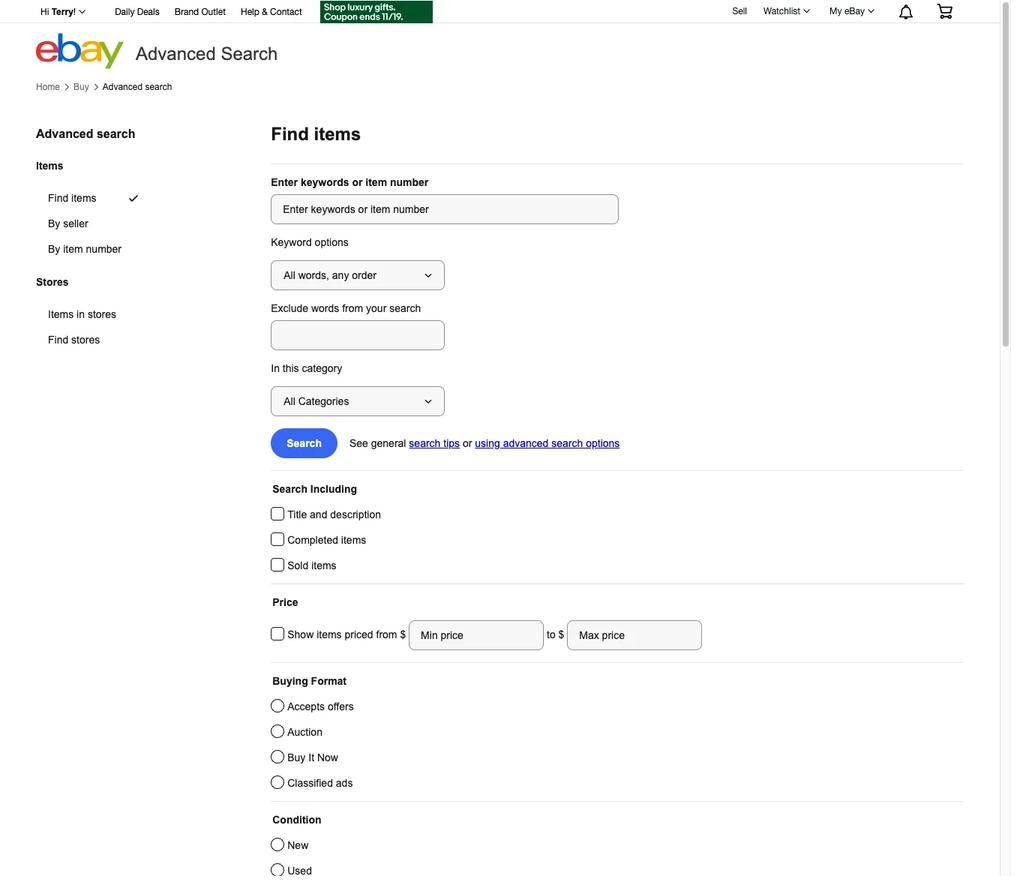 Task type: locate. For each thing, give the bounding box(es) containing it.
search up search including
[[287, 438, 322, 450]]

by for by seller
[[48, 218, 60, 230]]

options
[[315, 236, 349, 248], [586, 438, 620, 450]]

$
[[400, 629, 409, 641], [559, 629, 565, 641]]

item down seller
[[63, 243, 83, 255]]

by left seller
[[48, 218, 60, 230]]

&
[[262, 7, 268, 17]]

items
[[36, 160, 63, 172], [48, 309, 74, 321]]

find items up keywords
[[271, 124, 361, 144]]

search down help
[[221, 44, 278, 64]]

0 horizontal spatial number
[[86, 243, 122, 255]]

advanced search
[[103, 82, 172, 92], [36, 128, 136, 140]]

keywords
[[301, 176, 349, 188]]

ads
[[336, 778, 353, 790]]

advanced search down buy link
[[36, 128, 136, 140]]

2 vertical spatial find
[[48, 334, 68, 346]]

1 horizontal spatial or
[[463, 438, 472, 450]]

item inside the by item number link
[[63, 243, 83, 255]]

find down items in stores
[[48, 334, 68, 346]]

find up enter
[[271, 124, 309, 144]]

items up find items link
[[36, 160, 63, 172]]

contact
[[270, 7, 302, 17]]

1 vertical spatial buy
[[288, 752, 306, 764]]

classified ads
[[288, 778, 353, 790]]

0 horizontal spatial from
[[342, 303, 363, 315]]

buy link
[[74, 82, 89, 92]]

search right advanced
[[552, 438, 584, 450]]

home link
[[36, 82, 60, 92]]

1 horizontal spatial item
[[366, 176, 387, 188]]

item right keywords
[[366, 176, 387, 188]]

1 horizontal spatial find items
[[271, 124, 361, 144]]

1 vertical spatial item
[[63, 243, 83, 255]]

watchlist
[[764, 6, 801, 17]]

search up title
[[273, 483, 308, 495]]

0 horizontal spatial or
[[352, 176, 363, 188]]

2 vertical spatial search
[[273, 483, 308, 495]]

or right keywords
[[352, 176, 363, 188]]

stores
[[88, 309, 116, 321], [71, 334, 100, 346]]

from right the priced
[[376, 629, 398, 641]]

1 vertical spatial find
[[48, 192, 68, 204]]

enter
[[271, 176, 298, 188]]

including
[[311, 483, 357, 495]]

your shopping cart image
[[937, 4, 954, 19]]

in
[[271, 363, 280, 375]]

search button
[[271, 429, 338, 459]]

2 vertical spatial advanced
[[36, 128, 93, 140]]

to
[[547, 629, 556, 641]]

find inside find items link
[[48, 192, 68, 204]]

or right the tips
[[463, 438, 472, 450]]

$ right the priced
[[400, 629, 409, 641]]

number down by seller link
[[86, 243, 122, 255]]

0 horizontal spatial $
[[400, 629, 409, 641]]

0 vertical spatial buy
[[74, 82, 89, 92]]

1 vertical spatial from
[[376, 629, 398, 641]]

help
[[241, 7, 260, 17]]

category
[[302, 363, 342, 375]]

sold
[[288, 560, 309, 572]]

1 vertical spatial advanced
[[103, 82, 143, 92]]

$ right to
[[559, 629, 565, 641]]

completed items
[[288, 534, 367, 546]]

1 vertical spatial items
[[48, 309, 74, 321]]

by down by seller
[[48, 243, 60, 255]]

!
[[73, 7, 76, 17]]

items
[[314, 124, 361, 144], [71, 192, 97, 204], [341, 534, 367, 546], [312, 560, 337, 572], [317, 629, 342, 641]]

stores down items in stores
[[71, 334, 100, 346]]

search inside button
[[287, 438, 322, 450]]

by
[[48, 218, 60, 230], [48, 243, 60, 255]]

0 vertical spatial item
[[366, 176, 387, 188]]

advanced search right buy link
[[103, 82, 172, 92]]

general
[[371, 438, 406, 450]]

from
[[342, 303, 363, 315], [376, 629, 398, 641]]

1 vertical spatial number
[[86, 243, 122, 255]]

items right show at the left bottom of page
[[317, 629, 342, 641]]

0 horizontal spatial item
[[63, 243, 83, 255]]

number inside the by item number link
[[86, 243, 122, 255]]

search
[[145, 82, 172, 92], [97, 128, 136, 140], [390, 303, 421, 315], [409, 438, 441, 450], [552, 438, 584, 450]]

buy left it
[[288, 752, 306, 764]]

Enter minimum price range value, $ text field
[[409, 621, 544, 651]]

find items up seller
[[48, 192, 97, 204]]

1 vertical spatial options
[[586, 438, 620, 450]]

buy for buy link
[[74, 82, 89, 92]]

1 by from the top
[[48, 218, 60, 230]]

this
[[283, 363, 299, 375]]

sell link
[[726, 6, 754, 16]]

find items
[[271, 124, 361, 144], [48, 192, 97, 204]]

brand outlet
[[175, 7, 226, 17]]

1 horizontal spatial buy
[[288, 752, 306, 764]]

title and description
[[288, 509, 381, 521]]

by seller
[[48, 218, 88, 230]]

2 by from the top
[[48, 243, 60, 255]]

my ebay
[[830, 6, 866, 17]]

1 vertical spatial search
[[287, 438, 322, 450]]

2 $ from the left
[[559, 629, 565, 641]]

buying format
[[273, 676, 347, 688]]

description
[[331, 509, 381, 521]]

0 horizontal spatial buy
[[74, 82, 89, 92]]

find inside "find stores" link
[[48, 334, 68, 346]]

and
[[310, 509, 328, 521]]

search including
[[273, 483, 357, 495]]

or
[[352, 176, 363, 188], [463, 438, 472, 450]]

classified
[[288, 778, 333, 790]]

0 vertical spatial or
[[352, 176, 363, 188]]

hi
[[41, 7, 49, 17]]

1 horizontal spatial $
[[559, 629, 565, 641]]

search down the advanced search
[[145, 82, 172, 92]]

advanced down "brand"
[[136, 44, 216, 64]]

0 vertical spatial from
[[342, 303, 363, 315]]

show
[[288, 629, 314, 641]]

items for items
[[36, 160, 63, 172]]

buy right home
[[74, 82, 89, 92]]

advanced
[[503, 438, 549, 450]]

words
[[311, 303, 340, 315]]

deals
[[137, 7, 160, 17]]

search
[[221, 44, 278, 64], [287, 438, 322, 450], [273, 483, 308, 495]]

help & contact
[[241, 7, 302, 17]]

1 horizontal spatial from
[[376, 629, 398, 641]]

0 vertical spatial items
[[36, 160, 63, 172]]

advanced right buy link
[[103, 82, 143, 92]]

stores right in
[[88, 309, 116, 321]]

1 vertical spatial by
[[48, 243, 60, 255]]

find up by seller
[[48, 192, 68, 204]]

exclude
[[271, 303, 309, 315]]

offers
[[328, 701, 354, 713]]

my ebay link
[[822, 2, 882, 20]]

keyword options
[[271, 236, 349, 248]]

advanced down buy link
[[36, 128, 93, 140]]

0 horizontal spatial find items
[[48, 192, 97, 204]]

keyword
[[271, 236, 312, 248]]

advanced
[[136, 44, 216, 64], [103, 82, 143, 92], [36, 128, 93, 140]]

banner
[[32, 0, 965, 69]]

items in stores link
[[36, 302, 152, 328]]

0 vertical spatial options
[[315, 236, 349, 248]]

items up enter keywords or item number at top
[[314, 124, 361, 144]]

Enter keywords or item number text field
[[271, 194, 619, 224]]

home
[[36, 82, 60, 92]]

0 vertical spatial number
[[390, 176, 429, 188]]

advanced search link
[[103, 82, 172, 92]]

get the coupon image
[[320, 1, 433, 23]]

1 $ from the left
[[400, 629, 409, 641]]

find
[[271, 124, 309, 144], [48, 192, 68, 204], [48, 334, 68, 346]]

number
[[390, 176, 429, 188], [86, 243, 122, 255]]

item
[[366, 176, 387, 188], [63, 243, 83, 255]]

price
[[273, 597, 298, 609]]

find stores link
[[36, 328, 152, 353]]

seller
[[63, 218, 88, 230]]

items left in
[[48, 309, 74, 321]]

buying
[[273, 676, 308, 688]]

from left "your"
[[342, 303, 363, 315]]

number up the enter keywords or item number "text box"
[[390, 176, 429, 188]]

search for search button
[[287, 438, 322, 450]]

1 vertical spatial advanced search
[[36, 128, 136, 140]]

0 vertical spatial by
[[48, 218, 60, 230]]



Task type: describe. For each thing, give the bounding box(es) containing it.
priced
[[345, 629, 374, 641]]

new
[[288, 840, 309, 852]]

format
[[311, 676, 347, 688]]

0 vertical spatial stores
[[88, 309, 116, 321]]

items down description
[[341, 534, 367, 546]]

find for "find stores" link at the left top of the page
[[48, 334, 68, 346]]

by seller link
[[36, 211, 158, 237]]

enter keywords or item number
[[271, 176, 429, 188]]

terry
[[52, 7, 73, 17]]

sell
[[733, 6, 748, 16]]

1 horizontal spatial options
[[586, 438, 620, 450]]

by for by item number
[[48, 243, 60, 255]]

see general search tips or using advanced search options
[[350, 438, 620, 450]]

Exclude words from your search text field
[[271, 321, 445, 351]]

exclude words from your search
[[271, 303, 421, 315]]

in
[[77, 309, 85, 321]]

tips
[[444, 438, 460, 450]]

your
[[366, 303, 387, 315]]

using
[[475, 438, 501, 450]]

daily deals
[[115, 7, 160, 17]]

by item number link
[[36, 237, 158, 262]]

items down 'completed items'
[[312, 560, 337, 572]]

brand
[[175, 7, 199, 17]]

accepts
[[288, 701, 325, 713]]

help & contact link
[[241, 5, 302, 21]]

hi terry !
[[41, 7, 76, 17]]

condition
[[273, 814, 322, 827]]

0 vertical spatial advanced
[[136, 44, 216, 64]]

1 vertical spatial or
[[463, 438, 472, 450]]

search down advanced search link
[[97, 128, 136, 140]]

now
[[317, 752, 339, 764]]

it
[[309, 752, 315, 764]]

show items priced from
[[288, 629, 400, 641]]

search left the tips
[[409, 438, 441, 450]]

items in stores
[[48, 309, 116, 321]]

auction
[[288, 727, 323, 739]]

0 vertical spatial advanced search
[[103, 82, 172, 92]]

ebay
[[845, 6, 866, 17]]

advanced search
[[136, 44, 278, 64]]

my
[[830, 6, 843, 17]]

by item number
[[48, 243, 122, 255]]

title
[[288, 509, 307, 521]]

accepts offers
[[288, 701, 354, 713]]

items up seller
[[71, 192, 97, 204]]

in this category
[[271, 363, 342, 375]]

to $
[[544, 629, 568, 641]]

banner containing sell
[[32, 0, 965, 69]]

see
[[350, 438, 368, 450]]

watchlist link
[[756, 2, 818, 20]]

daily
[[115, 7, 135, 17]]

completed
[[288, 534, 339, 546]]

outlet
[[202, 7, 226, 17]]

0 vertical spatial search
[[221, 44, 278, 64]]

account navigation
[[32, 0, 965, 26]]

1 horizontal spatial number
[[390, 176, 429, 188]]

find items link
[[36, 186, 158, 211]]

items for items in stores
[[48, 309, 74, 321]]

0 vertical spatial find
[[271, 124, 309, 144]]

search right "your"
[[390, 303, 421, 315]]

Enter maximum price range value, $ text field
[[568, 621, 703, 651]]

brand outlet link
[[175, 5, 226, 21]]

0 horizontal spatial options
[[315, 236, 349, 248]]

find for find items link
[[48, 192, 68, 204]]

search tips link
[[409, 438, 460, 450]]

using advanced search options link
[[475, 438, 620, 450]]

search for search including
[[273, 483, 308, 495]]

1 vertical spatial stores
[[71, 334, 100, 346]]

buy for buy it now
[[288, 752, 306, 764]]

find stores
[[48, 334, 100, 346]]

sold items
[[288, 560, 337, 572]]

stores
[[36, 276, 69, 288]]

1 vertical spatial find items
[[48, 192, 97, 204]]

0 vertical spatial find items
[[271, 124, 361, 144]]

buy it now
[[288, 752, 339, 764]]

daily deals link
[[115, 5, 160, 21]]



Task type: vqa. For each thing, say whether or not it's contained in the screenshot.
search tips Link
yes



